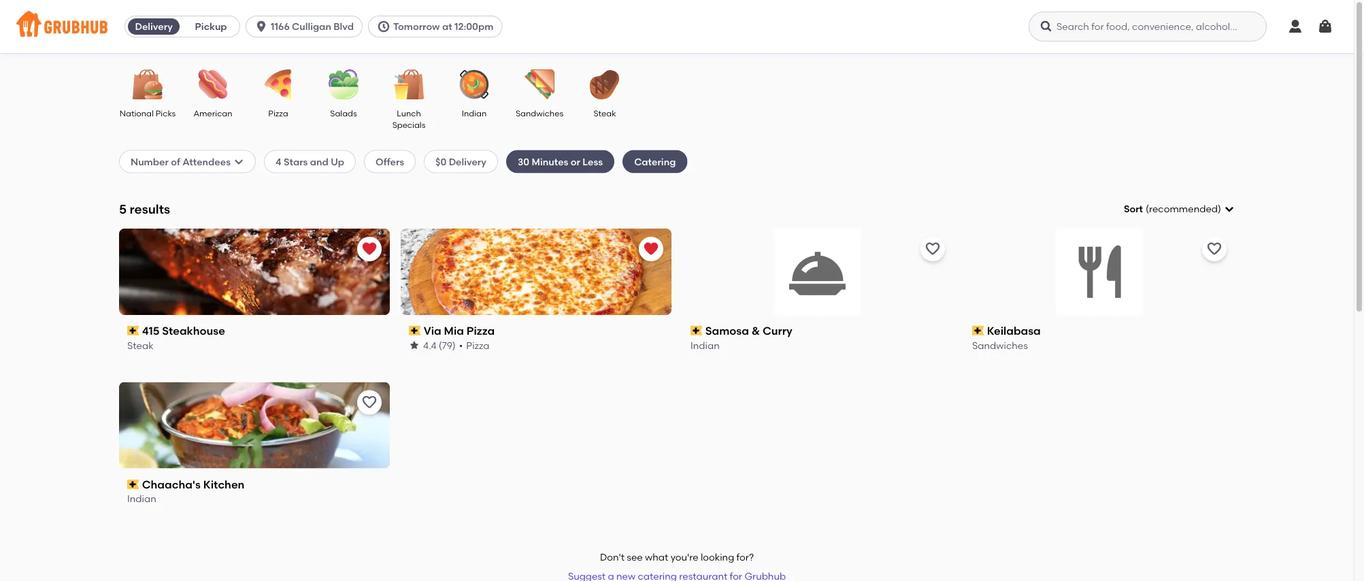 Task type: describe. For each thing, give the bounding box(es) containing it.
recommended
[[1149, 203, 1218, 215]]

$0
[[435, 156, 446, 167]]

delivery button
[[125, 16, 182, 37]]

saved restaurant button for 415 steakhouse
[[357, 237, 382, 261]]

1 horizontal spatial svg image
[[1287, 18, 1304, 35]]

(
[[1146, 203, 1149, 215]]

save this restaurant image for samosa & curry
[[925, 241, 941, 257]]

keilabasa logo image
[[1056, 228, 1143, 315]]

samosa
[[705, 324, 749, 337]]

•
[[459, 339, 463, 351]]

indian for samosa & curry
[[691, 339, 720, 351]]

culligan
[[292, 21, 331, 32]]

samosa & curry logo image
[[775, 228, 861, 315]]

subscription pass image for via mia pizza
[[409, 326, 421, 335]]

1166
[[271, 21, 290, 32]]

steakhouse
[[162, 324, 225, 337]]

1 horizontal spatial steak
[[594, 108, 616, 118]]

lunch specials
[[392, 108, 425, 130]]

saved restaurant button for via mia pizza
[[639, 237, 663, 261]]

indian for chaacha's kitchen
[[127, 493, 156, 505]]

steak image
[[581, 69, 629, 99]]

results
[[130, 201, 170, 216]]

main navigation navigation
[[0, 0, 1354, 53]]

30 minutes or less
[[518, 156, 603, 167]]

pickup button
[[182, 16, 240, 37]]

delivery inside button
[[135, 21, 173, 32]]

4.4 (79)
[[423, 339, 456, 351]]

1 horizontal spatial sandwiches
[[972, 339, 1028, 351]]

4 stars and up
[[276, 156, 344, 167]]

save this restaurant image
[[361, 394, 378, 411]]

you're
[[671, 551, 698, 563]]

4.4
[[423, 339, 436, 351]]

looking
[[701, 551, 734, 563]]

5
[[119, 201, 127, 216]]

lunch specials image
[[385, 69, 433, 99]]

national picks
[[120, 108, 176, 118]]

5 results
[[119, 201, 170, 216]]

svg image inside tomorrow at 12:00pm button
[[377, 20, 391, 33]]

see
[[627, 551, 643, 563]]

0 vertical spatial indian
[[462, 108, 487, 118]]

1 vertical spatial pizza
[[467, 324, 495, 337]]

1166 culligan blvd
[[271, 21, 354, 32]]

samosa & curry
[[705, 324, 792, 337]]

and
[[310, 156, 328, 167]]

chaacha's
[[142, 478, 201, 491]]

save this restaurant button for keilabasa
[[1202, 237, 1227, 261]]

415
[[142, 324, 159, 337]]

1166 culligan blvd button
[[246, 16, 368, 37]]

subscription pass image for 415 steakhouse
[[127, 326, 139, 335]]

blvd
[[334, 21, 354, 32]]

national
[[120, 108, 154, 118]]

sandwiches image
[[516, 69, 563, 99]]

tomorrow at 12:00pm
[[393, 21, 493, 32]]

keilabasa link
[[972, 323, 1227, 338]]

kitchen
[[203, 478, 244, 491]]

don't
[[600, 551, 625, 563]]

415 steakhouse
[[142, 324, 225, 337]]

chaacha's kitchen logo image
[[119, 382, 390, 469]]

0 vertical spatial pizza
[[268, 108, 288, 118]]

pizza image
[[254, 69, 302, 99]]

via
[[424, 324, 441, 337]]

mia
[[444, 324, 464, 337]]

minutes
[[532, 156, 568, 167]]

save this restaurant button for chaacha's kitchen
[[357, 390, 382, 415]]

chaacha's kitchen link
[[127, 477, 382, 492]]

svg image inside field
[[1224, 204, 1235, 214]]

saved restaurant image for 415 steakhouse
[[361, 241, 378, 257]]

pickup
[[195, 21, 227, 32]]

&
[[752, 324, 760, 337]]

none field containing sort
[[1124, 202, 1235, 216]]

(79)
[[439, 339, 456, 351]]



Task type: vqa. For each thing, say whether or not it's contained in the screenshot.
SAVE THIS RESTAURANT icon related to Keilabasa
yes



Task type: locate. For each thing, give the bounding box(es) containing it.
0 vertical spatial steak
[[594, 108, 616, 118]]

subscription pass image left samosa
[[691, 326, 703, 335]]

number of attendees
[[131, 156, 231, 167]]

keilabasa
[[987, 324, 1041, 337]]

0 horizontal spatial sandwiches
[[516, 108, 563, 118]]

via mia pizza link
[[409, 323, 663, 338]]

sort
[[1124, 203, 1143, 215]]

for?
[[737, 551, 754, 563]]

1 horizontal spatial delivery
[[449, 156, 486, 167]]

1 horizontal spatial save this restaurant image
[[1206, 241, 1223, 257]]

2 save this restaurant image from the left
[[1206, 241, 1223, 257]]

american image
[[189, 69, 237, 99]]

sandwiches down sandwiches image
[[516, 108, 563, 118]]

lunch
[[397, 108, 421, 118]]

2 subscription pass image from the left
[[972, 326, 984, 335]]

national picks image
[[124, 69, 171, 99]]

sandwiches down the keilabasa
[[972, 339, 1028, 351]]

1 save this restaurant image from the left
[[925, 241, 941, 257]]

tomorrow at 12:00pm button
[[368, 16, 508, 37]]

2 saved restaurant button from the left
[[639, 237, 663, 261]]

what
[[645, 551, 668, 563]]

2 vertical spatial indian
[[127, 493, 156, 505]]

30
[[518, 156, 529, 167]]

don't see what you're looking for?
[[600, 551, 754, 563]]

415 steakhouse logo image
[[119, 228, 390, 315]]

saved restaurant image
[[361, 241, 378, 257], [643, 241, 659, 257]]

steak down steak image
[[594, 108, 616, 118]]

subscription pass image for keilabasa
[[972, 326, 984, 335]]

1 horizontal spatial indian
[[462, 108, 487, 118]]

1 subscription pass image from the left
[[409, 326, 421, 335]]

2 vertical spatial pizza
[[466, 339, 489, 351]]

steak
[[594, 108, 616, 118], [127, 339, 153, 351]]

subscription pass image inside keilabasa link
[[972, 326, 984, 335]]

indian image
[[450, 69, 498, 99]]

indian down samosa
[[691, 339, 720, 351]]

delivery right $0
[[449, 156, 486, 167]]

2 saved restaurant image from the left
[[643, 241, 659, 257]]

$0 delivery
[[435, 156, 486, 167]]

specials
[[392, 120, 425, 130]]

indian
[[462, 108, 487, 118], [691, 339, 720, 351], [127, 493, 156, 505]]

pizza right •
[[466, 339, 489, 351]]

0 horizontal spatial subscription pass image
[[409, 326, 421, 335]]

0 horizontal spatial svg image
[[1224, 204, 1235, 214]]

save this restaurant button for samosa & curry
[[921, 237, 945, 261]]

salads
[[330, 108, 357, 118]]

1 saved restaurant button from the left
[[357, 237, 382, 261]]

or
[[571, 156, 580, 167]]

subscription pass image left the keilabasa
[[972, 326, 984, 335]]

pizza down pizza image
[[268, 108, 288, 118]]

via mia pizza logo image
[[401, 228, 672, 315]]

subscription pass image inside the chaacha's kitchen link
[[127, 480, 139, 489]]

subscription pass image
[[127, 326, 139, 335], [691, 326, 703, 335], [127, 480, 139, 489]]

less
[[583, 156, 603, 167]]

number
[[131, 156, 169, 167]]

2 horizontal spatial indian
[[691, 339, 720, 351]]

0 horizontal spatial save this restaurant button
[[357, 390, 382, 415]]

1 saved restaurant image from the left
[[361, 241, 378, 257]]

steak down 415
[[127, 339, 153, 351]]

subscription pass image left 415
[[127, 326, 139, 335]]

picks
[[156, 108, 176, 118]]

0 horizontal spatial saved restaurant image
[[361, 241, 378, 257]]

subscription pass image
[[409, 326, 421, 335], [972, 326, 984, 335]]

star icon image
[[409, 340, 420, 351]]

svg image
[[1287, 18, 1304, 35], [1317, 18, 1333, 35], [1224, 204, 1235, 214]]

subscription pass image inside 415 steakhouse link
[[127, 326, 139, 335]]

1 vertical spatial steak
[[127, 339, 153, 351]]

1 vertical spatial indian
[[691, 339, 720, 351]]

subscription pass image inside samosa & curry link
[[691, 326, 703, 335]]

subscription pass image inside via mia pizza link
[[409, 326, 421, 335]]

Search for food, convenience, alcohol... search field
[[1029, 12, 1267, 42]]

1 horizontal spatial saved restaurant image
[[643, 241, 659, 257]]

tomorrow
[[393, 21, 440, 32]]

2 horizontal spatial save this restaurant button
[[1202, 237, 1227, 261]]

at
[[442, 21, 452, 32]]

attendees
[[182, 156, 231, 167]]

subscription pass image up star icon
[[409, 326, 421, 335]]

indian down the chaacha's
[[127, 493, 156, 505]]

save this restaurant image
[[925, 241, 941, 257], [1206, 241, 1223, 257]]

0 vertical spatial sandwiches
[[516, 108, 563, 118]]

• pizza
[[459, 339, 489, 351]]

1 vertical spatial delivery
[[449, 156, 486, 167]]

svg image
[[255, 20, 268, 33], [377, 20, 391, 33], [1040, 20, 1053, 33], [233, 156, 244, 167]]

delivery left pickup
[[135, 21, 173, 32]]

via mia pizza
[[424, 324, 495, 337]]

indian down indian image
[[462, 108, 487, 118]]

0 horizontal spatial steak
[[127, 339, 153, 351]]

curry
[[763, 324, 792, 337]]

sort ( recommended )
[[1124, 203, 1221, 215]]

delivery
[[135, 21, 173, 32], [449, 156, 486, 167]]

up
[[331, 156, 344, 167]]

samosa & curry link
[[691, 323, 945, 338]]

catering
[[634, 156, 676, 167]]

pizza up "• pizza"
[[467, 324, 495, 337]]

0 horizontal spatial saved restaurant button
[[357, 237, 382, 261]]

salads image
[[320, 69, 367, 99]]

save this restaurant button
[[921, 237, 945, 261], [1202, 237, 1227, 261], [357, 390, 382, 415]]

415 steakhouse link
[[127, 323, 382, 338]]

subscription pass image left the chaacha's
[[127, 480, 139, 489]]

1 horizontal spatial subscription pass image
[[972, 326, 984, 335]]

1 vertical spatial sandwiches
[[972, 339, 1028, 351]]

sandwiches
[[516, 108, 563, 118], [972, 339, 1028, 351]]

12:00pm
[[454, 21, 493, 32]]

chaacha's kitchen
[[142, 478, 244, 491]]

0 horizontal spatial indian
[[127, 493, 156, 505]]

american
[[194, 108, 232, 118]]

0 horizontal spatial delivery
[[135, 21, 173, 32]]

)
[[1218, 203, 1221, 215]]

stars
[[284, 156, 308, 167]]

of
[[171, 156, 180, 167]]

save this restaurant image for keilabasa
[[1206, 241, 1223, 257]]

subscription pass image for samosa & curry
[[691, 326, 703, 335]]

saved restaurant button
[[357, 237, 382, 261], [639, 237, 663, 261]]

4
[[276, 156, 281, 167]]

pizza
[[268, 108, 288, 118], [467, 324, 495, 337], [466, 339, 489, 351]]

svg image inside 1166 culligan blvd button
[[255, 20, 268, 33]]

None field
[[1124, 202, 1235, 216]]

subscription pass image for chaacha's kitchen
[[127, 480, 139, 489]]

1 horizontal spatial save this restaurant button
[[921, 237, 945, 261]]

0 vertical spatial delivery
[[135, 21, 173, 32]]

1 horizontal spatial saved restaurant button
[[639, 237, 663, 261]]

offers
[[376, 156, 404, 167]]

0 horizontal spatial save this restaurant image
[[925, 241, 941, 257]]

2 horizontal spatial svg image
[[1317, 18, 1333, 35]]

saved restaurant image for via mia pizza
[[643, 241, 659, 257]]



